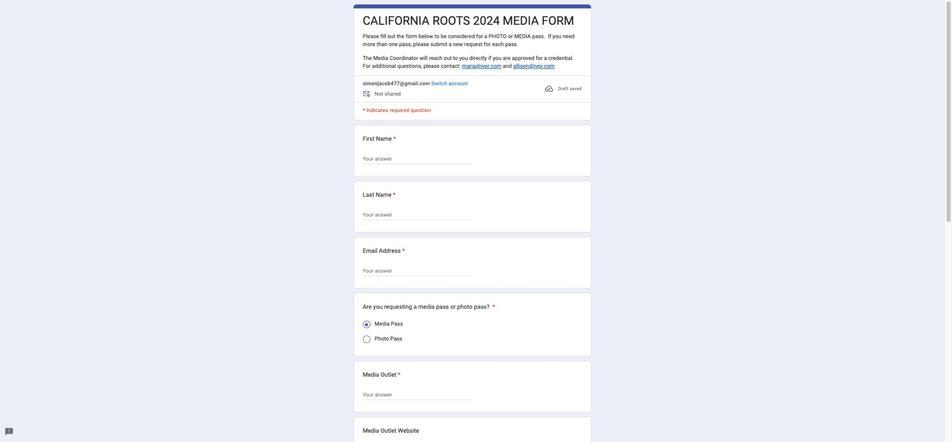 Task type: describe. For each thing, give the bounding box(es) containing it.
5 heading from the top
[[363, 302, 495, 311]]

photo pass image
[[363, 336, 370, 343]]

2 heading from the top
[[363, 134, 396, 143]]

3 heading from the top
[[363, 190, 396, 199]]



Task type: locate. For each thing, give the bounding box(es) containing it.
your email and google account are not part of your response image
[[363, 90, 372, 99]]

1 heading from the top
[[363, 13, 574, 28]]

Media Pass radio
[[363, 321, 370, 328]]

status
[[545, 80, 582, 97]]

Photo Pass radio
[[363, 336, 370, 343]]

heading
[[363, 13, 574, 28], [363, 134, 396, 143], [363, 190, 396, 199], [363, 246, 405, 255], [363, 302, 495, 311], [363, 370, 401, 379]]

None text field
[[363, 210, 472, 219], [363, 266, 472, 275], [363, 210, 472, 219], [363, 266, 472, 275]]

your email and google account are not part of your response image
[[363, 90, 375, 99]]

required question element
[[392, 134, 396, 143], [392, 190, 396, 199], [401, 246, 405, 255], [491, 302, 495, 311], [396, 370, 401, 379]]

4 heading from the top
[[363, 246, 405, 255]]

report a problem to google image
[[4, 427, 13, 436]]

list
[[353, 125, 591, 442]]

None text field
[[363, 154, 472, 163], [363, 390, 472, 399], [363, 154, 472, 163], [363, 390, 472, 399]]

6 heading from the top
[[363, 370, 401, 379]]

media pass image
[[365, 323, 368, 326]]



Task type: vqa. For each thing, say whether or not it's contained in the screenshot.
6th HEADING from the bottom of the page
yes



